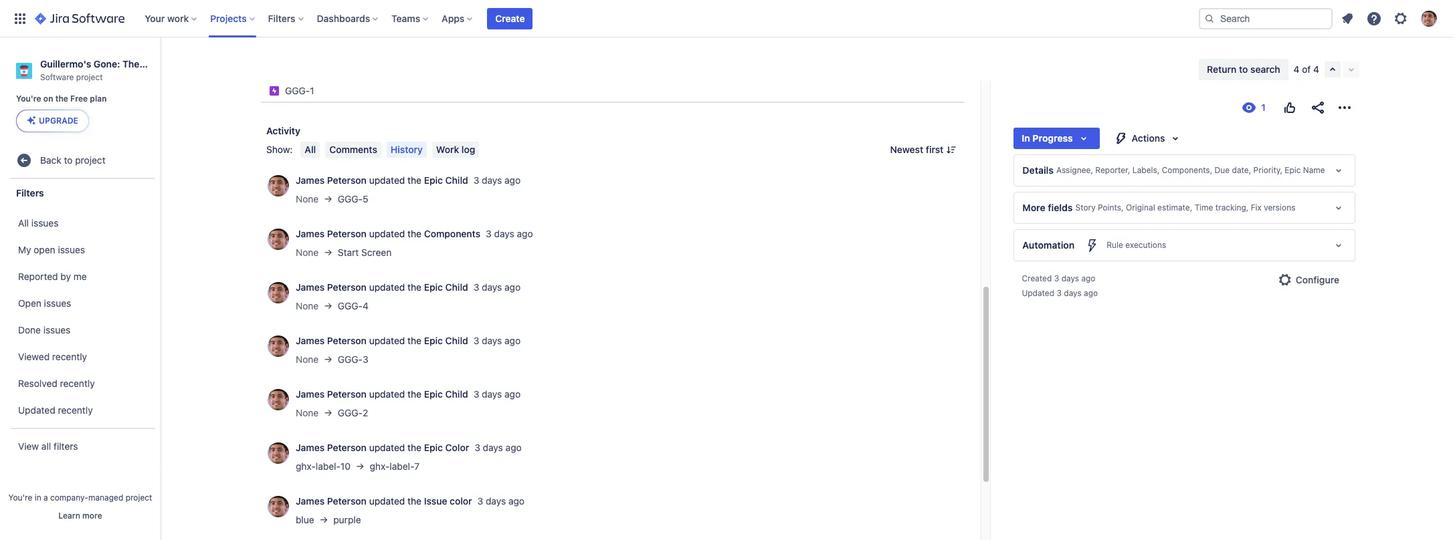 Task type: vqa. For each thing, say whether or not it's contained in the screenshot.
Accumsan
no



Task type: locate. For each thing, give the bounding box(es) containing it.
0 vertical spatial recently
[[52, 351, 87, 363]]

to right return
[[1239, 64, 1248, 75]]

in progress
[[1022, 133, 1073, 144]]

components
[[424, 228, 481, 240]]

1 vertical spatial ggg-5
[[338, 193, 369, 205]]

days for purple
[[486, 496, 506, 507]]

0 horizontal spatial label-
[[316, 461, 341, 472]]

create button
[[487, 8, 533, 29]]

projects button
[[206, 8, 260, 29]]

details element
[[1014, 155, 1356, 187]]

ggg-5
[[288, 76, 315, 86], [338, 193, 369, 205]]

6 updated from the top
[[369, 442, 405, 454]]

the for ghx-label-7
[[408, 442, 422, 454]]

issue
[[424, 496, 447, 507]]

0 vertical spatial to
[[1239, 64, 1248, 75]]

notifications image
[[1340, 10, 1356, 26]]

filters up all issues
[[16, 187, 44, 199]]

labels,
[[1133, 166, 1160, 176]]

days for ggg-2
[[482, 389, 502, 400]]

estimate,
[[1158, 203, 1193, 213]]

2 none from the top
[[296, 247, 319, 258]]

child for ggg-2
[[445, 389, 468, 400]]

dashboards
[[317, 12, 370, 24]]

project inside back to project link
[[75, 155, 106, 166]]

ggg- down comments 'button'
[[338, 193, 363, 205]]

work
[[436, 144, 459, 155]]

1 none from the top
[[296, 193, 319, 205]]

filters
[[54, 441, 78, 452]]

2 ghx- from the left
[[370, 461, 390, 472]]

peterson up start
[[327, 228, 367, 240]]

4 left of
[[1294, 64, 1300, 75]]

0 vertical spatial updated
[[1022, 288, 1055, 298]]

you're left on on the top left of the page
[[16, 94, 41, 104]]

game
[[142, 58, 168, 70]]

james peterson updated the epic child 3 days ago up ggg-3
[[296, 335, 521, 347]]

james for start screen
[[296, 228, 325, 240]]

label-
[[316, 461, 341, 472], [390, 461, 415, 472]]

7 james from the top
[[296, 496, 325, 507]]

1 horizontal spatial updated
[[1022, 288, 1055, 298]]

1 vertical spatial all
[[18, 217, 29, 229]]

1 child from the top
[[445, 175, 468, 186]]

1 vertical spatial project
[[75, 155, 106, 166]]

all right show:
[[305, 144, 316, 155]]

learn more button
[[58, 511, 102, 522]]

issues for open issues
[[44, 298, 71, 309]]

in
[[35, 493, 41, 503]]

configure
[[1296, 274, 1340, 286]]

3 updated from the top
[[369, 282, 405, 293]]

4 updated from the top
[[369, 335, 405, 347]]

open issues
[[18, 298, 71, 309]]

recently inside resolved recently link
[[60, 378, 95, 389]]

label- up purple on the left of page
[[316, 461, 341, 472]]

7
[[415, 461, 420, 472]]

4 down start screen
[[363, 300, 369, 312]]

return to search button
[[1199, 59, 1289, 80]]

comments
[[329, 144, 377, 155]]

3 peterson from the top
[[327, 282, 367, 293]]

0 vertical spatial all
[[305, 144, 316, 155]]

2 peterson from the top
[[327, 228, 367, 240]]

all
[[41, 441, 51, 452]]

5 updated from the top
[[369, 389, 405, 400]]

to inside 'button'
[[1239, 64, 1248, 75]]

updated for 2
[[369, 389, 405, 400]]

0 horizontal spatial all
[[18, 217, 29, 229]]

all inside "link"
[[18, 217, 29, 229]]

0 vertical spatial project
[[76, 72, 103, 82]]

ago for ggg-2
[[505, 389, 521, 400]]

none down all button on the left of the page
[[296, 193, 319, 205]]

more
[[82, 511, 102, 521]]

issues right open
[[58, 244, 85, 256]]

to
[[1239, 64, 1248, 75], [64, 155, 73, 166]]

group containing all issues
[[7, 206, 157, 429]]

epic for ggg-2
[[424, 389, 443, 400]]

4 child from the top
[[445, 389, 468, 400]]

the for start screen
[[408, 228, 422, 240]]

none left ggg-3
[[296, 354, 319, 365]]

components,
[[1162, 166, 1213, 176]]

the for ggg-4
[[408, 282, 422, 293]]

updated down created
[[1022, 288, 1055, 298]]

search image
[[1205, 13, 1215, 24]]

issue type: bug image
[[272, 76, 282, 86]]

2 child from the top
[[445, 282, 468, 293]]

in progress button
[[1014, 128, 1100, 149]]

guillermo's gone: the game software project
[[40, 58, 168, 82]]

to right back
[[64, 155, 73, 166]]

recently down the viewed recently link
[[60, 378, 95, 389]]

menu bar
[[298, 142, 482, 158]]

ggg- left 1
[[288, 76, 310, 86]]

1 horizontal spatial 4
[[1294, 64, 1300, 75]]

done issues link
[[7, 317, 157, 344]]

none left start
[[296, 247, 319, 258]]

2 horizontal spatial 4
[[1314, 64, 1320, 75]]

james for ggg-5
[[296, 175, 325, 186]]

james for ggg-2
[[296, 389, 325, 400]]

james peterson updated the epic child 3 days ago for 3
[[296, 335, 521, 347]]

ago
[[505, 175, 521, 186], [517, 228, 533, 240], [1082, 274, 1096, 284], [505, 282, 521, 293], [1084, 288, 1098, 298], [505, 335, 521, 347], [505, 389, 521, 400], [506, 442, 522, 454], [509, 496, 525, 507]]

1 label- from the left
[[316, 461, 341, 472]]

actions image
[[1337, 100, 1353, 116]]

1 vertical spatial filters
[[16, 187, 44, 199]]

color
[[450, 496, 472, 507]]

you're left 'in'
[[8, 493, 32, 503]]

help image
[[1367, 10, 1383, 26]]

peterson up 10 in the left of the page
[[327, 442, 367, 454]]

7 updated from the top
[[369, 496, 405, 507]]

3 none from the top
[[296, 300, 319, 312]]

copy link to issue image
[[312, 85, 322, 96]]

label- down james peterson updated the epic color 3 days ago
[[390, 461, 415, 472]]

2 james from the top
[[296, 228, 325, 240]]

0 vertical spatial you're
[[16, 94, 41, 104]]

7 peterson from the top
[[327, 496, 367, 507]]

3 james from the top
[[296, 282, 325, 293]]

updated for 5
[[369, 175, 405, 186]]

created
[[1022, 274, 1052, 284]]

updated down resolved
[[18, 405, 55, 416]]

appswitcher icon image
[[12, 10, 28, 26]]

3 child from the top
[[445, 335, 468, 347]]

1 james from the top
[[296, 175, 325, 186]]

child for ggg-3
[[445, 335, 468, 347]]

issues inside "link"
[[31, 217, 59, 229]]

rule
[[1107, 240, 1124, 250]]

ggg-4
[[338, 300, 369, 312]]

recently inside updated recently link
[[58, 405, 93, 416]]

recently inside the viewed recently link
[[52, 351, 87, 363]]

0 horizontal spatial to
[[64, 155, 73, 166]]

ghx- right 10 in the left of the page
[[370, 461, 390, 472]]

2 vertical spatial project
[[126, 493, 152, 503]]

1 vertical spatial you're
[[8, 493, 32, 503]]

rule executions
[[1107, 240, 1167, 250]]

peterson up purple on the left of page
[[327, 496, 367, 507]]

the for ggg-3
[[408, 335, 422, 347]]

reported
[[18, 271, 58, 282]]

4 none from the top
[[296, 354, 319, 365]]

learn
[[58, 511, 80, 521]]

recently for updated recently
[[58, 405, 93, 416]]

none for ggg-4
[[296, 300, 319, 312]]

none
[[296, 193, 319, 205], [296, 247, 319, 258], [296, 300, 319, 312], [296, 354, 319, 365], [296, 408, 319, 419]]

ggg- down ggg-3
[[338, 408, 363, 419]]

sidebar navigation image
[[146, 54, 175, 80]]

1
[[310, 85, 314, 96]]

on
[[43, 94, 53, 104]]

ghx-label-10
[[296, 461, 351, 472]]

progress
[[1033, 133, 1073, 144]]

time
[[1195, 203, 1214, 213]]

5 none from the top
[[296, 408, 319, 419]]

banner
[[0, 0, 1454, 37]]

project inside "guillermo's gone: the game software project"
[[76, 72, 103, 82]]

the for purple
[[408, 496, 422, 507]]

recently down resolved recently link
[[58, 405, 93, 416]]

project right back
[[75, 155, 106, 166]]

done issues
[[18, 325, 71, 336]]

james peterson updated the epic child 3 days ago down history button
[[296, 175, 521, 186]]

peterson up ggg-4
[[327, 282, 367, 293]]

Search field
[[1199, 8, 1333, 29]]

1 horizontal spatial filters
[[268, 12, 296, 24]]

issues down the reported by me
[[44, 298, 71, 309]]

issues up open
[[31, 217, 59, 229]]

2 vertical spatial recently
[[58, 405, 93, 416]]

start
[[338, 247, 359, 258]]

all inside button
[[305, 144, 316, 155]]

none left ggg-2 at the bottom of page
[[296, 408, 319, 419]]

project right managed
[[126, 493, 152, 503]]

ago for ggg-3
[[505, 335, 521, 347]]

6 peterson from the top
[[327, 442, 367, 454]]

ggg-3
[[338, 354, 369, 365]]

none left ggg-4
[[296, 300, 319, 312]]

1 vertical spatial recently
[[60, 378, 95, 389]]

project down gone:
[[76, 72, 103, 82]]

to for back
[[64, 155, 73, 166]]

ggg-2
[[338, 408, 368, 419]]

created 3 days ago updated 3 days ago
[[1022, 274, 1098, 298]]

1 peterson from the top
[[327, 175, 367, 186]]

vote options: no one has voted for this issue yet. image
[[1282, 100, 1298, 116]]

0 vertical spatial filters
[[268, 12, 296, 24]]

assignee,
[[1057, 166, 1094, 176]]

james
[[296, 175, 325, 186], [296, 228, 325, 240], [296, 282, 325, 293], [296, 335, 325, 347], [296, 389, 325, 400], [296, 442, 325, 454], [296, 496, 325, 507]]

history button
[[387, 142, 427, 158]]

james peterson updated the epic child 3 days ago
[[296, 175, 521, 186], [296, 282, 521, 293], [296, 335, 521, 347], [296, 389, 521, 400]]

create
[[495, 12, 525, 24]]

james for ggg-4
[[296, 282, 325, 293]]

peterson up ggg-2 at the bottom of page
[[327, 389, 367, 400]]

company-
[[50, 493, 88, 503]]

updated for 4
[[369, 282, 405, 293]]

ghx- left 10 in the left of the page
[[296, 461, 316, 472]]

ghx-
[[296, 461, 316, 472], [370, 461, 390, 472]]

first
[[926, 144, 944, 155]]

days for ghx-label-7
[[483, 442, 503, 454]]

none for ggg-3
[[296, 354, 319, 365]]

james for ghx-label-7
[[296, 442, 325, 454]]

0 vertical spatial ggg-5
[[288, 76, 315, 86]]

6 james from the top
[[296, 442, 325, 454]]

tracking,
[[1216, 203, 1249, 213]]

peterson down comments 'button'
[[327, 175, 367, 186]]

1 horizontal spatial to
[[1239, 64, 1248, 75]]

all up my
[[18, 217, 29, 229]]

recently down done issues link
[[52, 351, 87, 363]]

1 horizontal spatial label-
[[390, 461, 415, 472]]

4 peterson from the top
[[327, 335, 367, 347]]

1 ghx- from the left
[[296, 461, 316, 472]]

4 james peterson updated the epic child 3 days ago from the top
[[296, 389, 521, 400]]

epic
[[1285, 166, 1301, 176], [424, 175, 443, 186], [424, 282, 443, 293], [424, 335, 443, 347], [424, 389, 443, 400], [424, 442, 443, 454]]

show:
[[266, 144, 293, 155]]

2 james peterson updated the epic child 3 days ago from the top
[[296, 282, 521, 293]]

0 horizontal spatial 5
[[310, 76, 315, 86]]

4 james from the top
[[296, 335, 325, 347]]

jira software image
[[35, 10, 125, 26], [35, 10, 125, 26]]

james peterson updated the epic child 3 days ago up "2"
[[296, 389, 521, 400]]

peterson up ggg-3
[[327, 335, 367, 347]]

gone:
[[94, 58, 120, 70]]

ghx- for ghx-label-10
[[296, 461, 316, 472]]

4 right of
[[1314, 64, 1320, 75]]

group
[[7, 206, 157, 429]]

1 horizontal spatial ggg-5
[[338, 193, 369, 205]]

2 updated from the top
[[369, 228, 405, 240]]

james peterson updated the epic child 3 days ago down screen at the top left of the page
[[296, 282, 521, 293]]

the
[[55, 94, 68, 104], [408, 175, 422, 186], [408, 228, 422, 240], [408, 282, 422, 293], [408, 335, 422, 347], [408, 389, 422, 400], [408, 442, 422, 454], [408, 496, 422, 507]]

updated for label-
[[369, 442, 405, 454]]

dashboards button
[[313, 8, 384, 29]]

recently for viewed recently
[[52, 351, 87, 363]]

free
[[70, 94, 88, 104]]

activity
[[266, 125, 300, 136]]

1 vertical spatial 5
[[363, 193, 369, 205]]

2 label- from the left
[[390, 461, 415, 472]]

filters right projects "dropdown button"
[[268, 12, 296, 24]]

0 horizontal spatial ghx-
[[296, 461, 316, 472]]

5 peterson from the top
[[327, 389, 367, 400]]

3 james peterson updated the epic child 3 days ago from the top
[[296, 335, 521, 347]]

all for all issues
[[18, 217, 29, 229]]

0 horizontal spatial ggg-5
[[288, 76, 315, 86]]

apps button
[[438, 8, 478, 29]]

0 vertical spatial 5
[[310, 76, 315, 86]]

1 horizontal spatial all
[[305, 144, 316, 155]]

priority,
[[1254, 166, 1283, 176]]

1 james peterson updated the epic child 3 days ago from the top
[[296, 175, 521, 186]]

comments button
[[325, 142, 381, 158]]

you're for you're in a company-managed project
[[8, 493, 32, 503]]

label- for 10
[[316, 461, 341, 472]]

5 james from the top
[[296, 389, 325, 400]]

1 horizontal spatial ghx-
[[370, 461, 390, 472]]

1 vertical spatial to
[[64, 155, 73, 166]]

1 updated from the top
[[369, 175, 405, 186]]

epic for ggg-5
[[424, 175, 443, 186]]

issues up viewed recently
[[43, 325, 71, 336]]

1 vertical spatial updated
[[18, 405, 55, 416]]



Task type: describe. For each thing, give the bounding box(es) containing it.
issues for all issues
[[31, 217, 59, 229]]

blue
[[296, 515, 314, 526]]

0 horizontal spatial filters
[[16, 187, 44, 199]]

none for ggg-2
[[296, 408, 319, 419]]

due
[[1215, 166, 1230, 176]]

return
[[1207, 64, 1237, 75]]

peterson for start screen
[[327, 228, 367, 240]]

learn more
[[58, 511, 102, 521]]

ggg-1
[[285, 85, 314, 96]]

reported by me link
[[7, 264, 157, 291]]

ago for ggg-5
[[505, 175, 521, 186]]

project for gone:
[[76, 72, 103, 82]]

executions
[[1126, 240, 1167, 250]]

purple
[[333, 515, 361, 526]]

ggg- down start
[[338, 300, 363, 312]]

work
[[167, 12, 189, 24]]

viewed recently
[[18, 351, 87, 363]]

work log button
[[432, 142, 479, 158]]

screen
[[361, 247, 392, 258]]

apps
[[442, 12, 465, 24]]

resolved recently link
[[7, 371, 157, 398]]

teams button
[[388, 8, 434, 29]]

james peterson updated the epic child 3 days ago for 5
[[296, 175, 521, 186]]

menu bar containing all
[[298, 142, 482, 158]]

managed
[[88, 493, 123, 503]]

settings image
[[1393, 10, 1409, 26]]

fix
[[1251, 203, 1262, 213]]

epic image
[[269, 86, 280, 96]]

updated recently
[[18, 405, 93, 416]]

epic for ghx-label-7
[[424, 442, 443, 454]]

automation
[[1023, 240, 1075, 251]]

days for ggg-4
[[482, 282, 502, 293]]

name
[[1304, 166, 1326, 176]]

your profile and settings image
[[1421, 10, 1438, 26]]

ago for purple
[[509, 496, 525, 507]]

epic for ggg-4
[[424, 282, 443, 293]]

newest first button
[[882, 142, 965, 158]]

recently for resolved recently
[[60, 378, 95, 389]]

my
[[18, 244, 31, 256]]

james peterson updated the epic child 3 days ago for 2
[[296, 389, 521, 400]]

james peterson updated the epic child 3 days ago for 4
[[296, 282, 521, 293]]

ago for ggg-4
[[505, 282, 521, 293]]

filters button
[[264, 8, 309, 29]]

your
[[145, 12, 165, 24]]

peterson for ghx-label-7
[[327, 442, 367, 454]]

projects
[[210, 12, 247, 24]]

none for start screen
[[296, 247, 319, 258]]

child for ggg-4
[[445, 282, 468, 293]]

original
[[1126, 203, 1156, 213]]

of
[[1303, 64, 1311, 75]]

back
[[40, 155, 61, 166]]

upgrade button
[[17, 111, 88, 132]]

the for ggg-2
[[408, 389, 422, 400]]

4 of 4
[[1294, 64, 1320, 75]]

back to project link
[[11, 147, 155, 174]]

details
[[1023, 165, 1054, 176]]

james peterson updated the epic color 3 days ago
[[296, 442, 522, 454]]

updated for screen
[[369, 228, 405, 240]]

me
[[73, 271, 87, 282]]

updated for 3
[[369, 335, 405, 347]]

days for ggg-5
[[482, 175, 502, 186]]

more fields story points, original estimate, time tracking, fix versions
[[1023, 202, 1296, 213]]

peterson for ggg-4
[[327, 282, 367, 293]]

color
[[445, 442, 469, 454]]

ggg-1 link
[[285, 83, 314, 99]]

peterson for purple
[[327, 496, 367, 507]]

my open issues link
[[7, 237, 157, 264]]

days for ggg-3
[[482, 335, 502, 347]]

date,
[[1232, 166, 1252, 176]]

all issues link
[[7, 210, 157, 237]]

by
[[60, 271, 71, 282]]

automation element
[[1014, 230, 1356, 262]]

peterson for ggg-2
[[327, 389, 367, 400]]

newest
[[890, 144, 924, 155]]

a
[[44, 493, 48, 503]]

primary element
[[8, 0, 1199, 37]]

newest first image
[[947, 145, 957, 155]]

project for in
[[126, 493, 152, 503]]

2
[[363, 408, 368, 419]]

log
[[462, 144, 475, 155]]

configure link
[[1269, 270, 1348, 291]]

ago for ghx-label-7
[[506, 442, 522, 454]]

peterson for ggg-5
[[327, 175, 367, 186]]

reporter,
[[1096, 166, 1131, 176]]

all for all
[[305, 144, 316, 155]]

points,
[[1098, 203, 1124, 213]]

fields
[[1048, 202, 1073, 213]]

more fields element
[[1014, 192, 1356, 224]]

you're on the free plan
[[16, 94, 107, 104]]

peterson for ggg-3
[[327, 335, 367, 347]]

updated inside created 3 days ago updated 3 days ago
[[1022, 288, 1055, 298]]

details assignee, reporter, labels, components, due date, priority, epic name
[[1023, 165, 1326, 176]]

the for ggg-5
[[408, 175, 422, 186]]

james peterson updated the issue color 3 days ago
[[296, 496, 525, 507]]

the
[[122, 58, 140, 70]]

james for ggg-3
[[296, 335, 325, 347]]

more
[[1023, 202, 1046, 213]]

none for ggg-5
[[296, 193, 319, 205]]

epic for ggg-3
[[424, 335, 443, 347]]

james for purple
[[296, 496, 325, 507]]

to for return
[[1239, 64, 1248, 75]]

1 horizontal spatial 5
[[363, 193, 369, 205]]

your work button
[[141, 8, 202, 29]]

epic inside details assignee, reporter, labels, components, due date, priority, epic name
[[1285, 166, 1301, 176]]

0 horizontal spatial updated
[[18, 405, 55, 416]]

all button
[[301, 142, 320, 158]]

updated recently link
[[7, 398, 157, 425]]

banner containing your work
[[0, 0, 1454, 37]]

10
[[341, 461, 351, 472]]

ggg- up ggg-2 at the bottom of page
[[338, 354, 363, 365]]

ggg-5 link
[[288, 76, 315, 86]]

back to project
[[40, 155, 106, 166]]

issues for done issues
[[43, 325, 71, 336]]

guillermo's
[[40, 58, 91, 70]]

child for ggg-5
[[445, 175, 468, 186]]

filters inside dropdown button
[[268, 12, 296, 24]]

actions button
[[1105, 128, 1192, 149]]

work log
[[436, 144, 475, 155]]

0 horizontal spatial 4
[[363, 300, 369, 312]]

history
[[391, 144, 423, 155]]

all issues
[[18, 217, 59, 229]]

label- for 7
[[390, 461, 415, 472]]

share image
[[1310, 100, 1326, 116]]

open issues link
[[7, 291, 157, 317]]

ghx- for ghx-label-7
[[370, 461, 390, 472]]

open
[[18, 298, 41, 309]]

you're in a company-managed project
[[8, 493, 152, 503]]

your work
[[145, 12, 189, 24]]

start screen
[[338, 247, 392, 258]]

ggg- left copy link to issue icon at the left
[[285, 85, 310, 96]]

you're for you're on the free plan
[[16, 94, 41, 104]]

james peterson updated the components 3 days ago
[[296, 228, 533, 240]]

actions
[[1132, 133, 1165, 144]]

reported by me
[[18, 271, 87, 282]]



